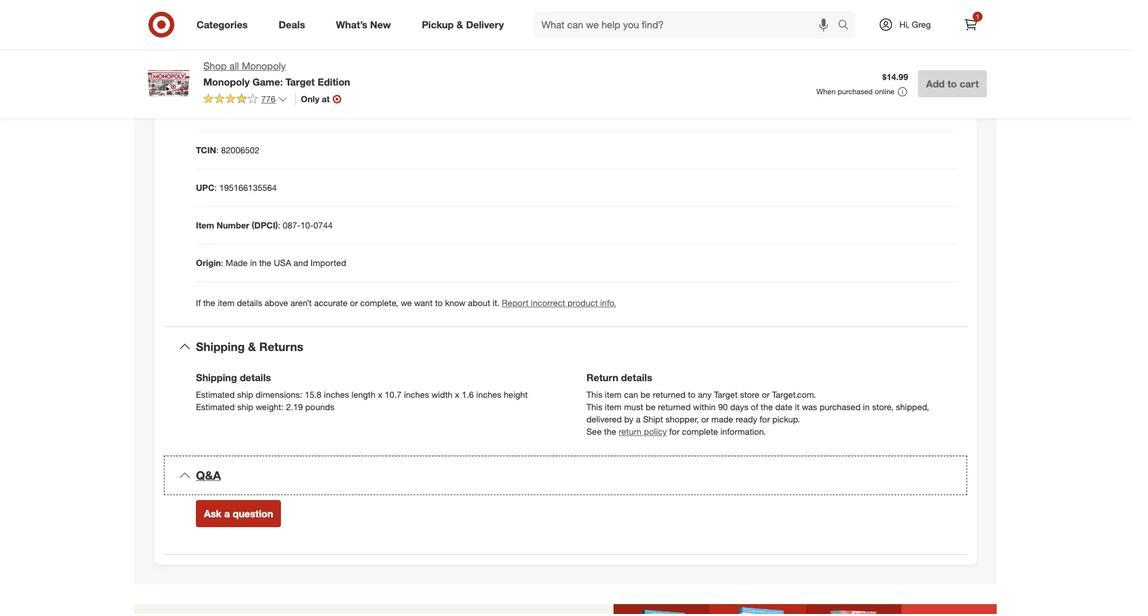 Task type: vqa. For each thing, say whether or not it's contained in the screenshot.
Only at
yes



Task type: locate. For each thing, give the bounding box(es) containing it.
by
[[625, 414, 634, 425]]

1 horizontal spatial inches
[[404, 390, 429, 400]]

inches up pounds on the bottom left of page
[[324, 390, 349, 400]]

1 vertical spatial shipping
[[196, 372, 237, 384]]

a right ask at the bottom left of the page
[[224, 508, 230, 520]]

see
[[587, 427, 602, 437]]

to right add at the top of page
[[948, 78, 958, 90]]

shipping inside dropdown button
[[196, 340, 245, 354]]

1 vertical spatial this
[[587, 402, 603, 412]]

1
[[977, 13, 980, 20]]

or down 'within'
[[702, 414, 709, 425]]

return
[[587, 372, 619, 384]]

0 vertical spatial to
[[948, 78, 958, 90]]

& right pickup
[[457, 18, 464, 31]]

in
[[250, 258, 257, 268], [864, 402, 870, 412]]

0 horizontal spatial &
[[248, 340, 256, 354]]

1 horizontal spatial in
[[864, 402, 870, 412]]

incorrect
[[531, 298, 566, 308]]

195166135564
[[219, 183, 277, 193]]

details up can
[[621, 372, 653, 384]]

details inside shipping details estimated ship dimensions: 15.8 inches length x 10.7 inches width x 1.6 inches height estimated ship weight: 2.19 pounds
[[240, 372, 271, 384]]

: for 195166135564
[[215, 183, 217, 193]]

0 horizontal spatial target
[[286, 76, 315, 88]]

details
[[237, 298, 262, 308], [240, 372, 271, 384], [621, 372, 653, 384]]

1 vertical spatial a
[[224, 508, 230, 520]]

0 vertical spatial a
[[636, 414, 641, 425]]

2 shipping from the top
[[196, 372, 237, 384]]

0 horizontal spatial or
[[350, 298, 358, 308]]

above
[[265, 298, 288, 308]]

or right accurate at the left of the page
[[350, 298, 358, 308]]

0 vertical spatial for
[[760, 414, 770, 425]]

dimensions:
[[256, 390, 303, 400]]

item
[[196, 220, 214, 231]]

2 horizontal spatial to
[[948, 78, 958, 90]]

height
[[504, 390, 528, 400]]

0 horizontal spatial for
[[670, 427, 680, 437]]

monopoly down all
[[203, 76, 250, 88]]

: left the made
[[221, 258, 223, 268]]

store
[[740, 390, 760, 400]]

in right the made
[[250, 258, 257, 268]]

information.
[[721, 427, 766, 437]]

1 vertical spatial &
[[248, 340, 256, 354]]

no
[[231, 70, 242, 80]]

edition
[[318, 76, 350, 88]]

weight:
[[256, 402, 284, 412]]

only at
[[301, 94, 330, 104]]

deals link
[[268, 11, 321, 38]]

a inside ask a question button
[[224, 508, 230, 520]]

or right the store
[[762, 390, 770, 400]]

x left 1.6
[[455, 390, 460, 400]]

categories
[[197, 18, 248, 31]]

0 horizontal spatial to
[[435, 298, 443, 308]]

target up 90
[[714, 390, 738, 400]]

shipping
[[196, 340, 245, 354], [196, 372, 237, 384]]

1 horizontal spatial x
[[455, 390, 460, 400]]

3 inches from the left
[[477, 390, 502, 400]]

1 horizontal spatial a
[[636, 414, 641, 425]]

2 vertical spatial to
[[688, 390, 696, 400]]

0 vertical spatial estimated
[[196, 390, 235, 400]]

0 vertical spatial &
[[457, 18, 464, 31]]

1 vertical spatial returned
[[658, 402, 691, 412]]

: for 82006502
[[216, 145, 219, 156]]

& left returns
[[248, 340, 256, 354]]

shipt
[[643, 414, 663, 425]]

delivered
[[587, 414, 622, 425]]

purchased right "when"
[[838, 87, 873, 96]]

1 horizontal spatial &
[[457, 18, 464, 31]]

1 x from the left
[[378, 390, 383, 400]]

details up dimensions:
[[240, 372, 271, 384]]

returned
[[653, 390, 686, 400], [658, 402, 691, 412]]

0 vertical spatial in
[[250, 258, 257, 268]]

x left 10.7
[[378, 390, 383, 400]]

be
[[641, 390, 651, 400], [646, 402, 656, 412]]

purchased right was
[[820, 402, 861, 412]]

2 horizontal spatial or
[[762, 390, 770, 400]]

1 vertical spatial ship
[[237, 402, 253, 412]]

a right by
[[636, 414, 641, 425]]

hi, greg
[[900, 19, 931, 30]]

2.19
[[286, 402, 303, 412]]

1 vertical spatial purchased
[[820, 402, 861, 412]]

made
[[226, 258, 248, 268]]

item up "delivered"
[[605, 402, 622, 412]]

be right can
[[641, 390, 651, 400]]

used
[[275, 70, 296, 80]]

0 vertical spatial be
[[641, 390, 651, 400]]

returns
[[259, 340, 304, 354]]

0 horizontal spatial x
[[378, 390, 383, 400]]

: left 195166135564
[[215, 183, 217, 193]]

1 horizontal spatial target
[[714, 390, 738, 400]]

1 vertical spatial in
[[864, 402, 870, 412]]

1 vertical spatial estimated
[[196, 402, 235, 412]]

1 link
[[958, 11, 985, 38]]

for
[[760, 414, 770, 425], [670, 427, 680, 437]]

1 shipping from the top
[[196, 340, 245, 354]]

to right want
[[435, 298, 443, 308]]

0 vertical spatial returned
[[653, 390, 686, 400]]

shipping inside shipping details estimated ship dimensions: 15.8 inches length x 10.7 inches width x 1.6 inches height estimated ship weight: 2.19 pounds
[[196, 372, 237, 384]]

1 vertical spatial target
[[714, 390, 738, 400]]

return details this item can be returned to any target store or target.com. this item must be returned within 90 days of the date it was purchased in store, shipped, delivered by a shipt shopper, or made ready for pickup. see the return policy for complete information.
[[587, 372, 930, 437]]

shop all monopoly monopoly game: target edition
[[203, 60, 350, 88]]

:
[[216, 145, 219, 156], [215, 183, 217, 193], [278, 220, 281, 231], [221, 258, 223, 268]]

cart
[[960, 78, 979, 90]]

ship left dimensions:
[[237, 390, 253, 400]]

number
[[217, 220, 249, 231]]

1 vertical spatial to
[[435, 298, 443, 308]]

0 horizontal spatial inches
[[324, 390, 349, 400]]

inches right 1.6
[[477, 390, 502, 400]]

15.8
[[305, 390, 322, 400]]

ready
[[736, 414, 758, 425]]

search
[[833, 19, 862, 32]]

1 inches from the left
[[324, 390, 349, 400]]

2 vertical spatial item
[[605, 402, 622, 412]]

if the item details above aren't accurate or complete, we want to know about it. report incorrect product info.
[[196, 298, 616, 308]]

details left above
[[237, 298, 262, 308]]

shipping down shipping & returns
[[196, 372, 237, 384]]

item right if at the left of the page
[[218, 298, 235, 308]]

add
[[927, 78, 945, 90]]

pounds
[[305, 402, 335, 412]]

for down shopper,
[[670, 427, 680, 437]]

purchased
[[838, 87, 873, 96], [820, 402, 861, 412]]

: left 82006502
[[216, 145, 219, 156]]

in inside return details this item can be returned to any target store or target.com. this item must be returned within 90 days of the date it was purchased in store, shipped, delivered by a shipt shopper, or made ready for pickup. see the return policy for complete information.
[[864, 402, 870, 412]]

the
[[259, 258, 272, 268], [203, 298, 215, 308], [761, 402, 773, 412], [604, 427, 617, 437]]

made
[[712, 414, 734, 425]]

the right if at the left of the page
[[203, 298, 215, 308]]

advertisement region
[[134, 605, 997, 615]]

target up only
[[286, 76, 315, 88]]

must
[[624, 402, 644, 412]]

when purchased online
[[817, 87, 895, 96]]

to inside return details this item can be returned to any target store or target.com. this item must be returned within 90 days of the date it was purchased in store, shipped, delivered by a shipt shopper, or made ready for pickup. see the return policy for complete information.
[[688, 390, 696, 400]]

ask
[[204, 508, 222, 520]]

online
[[875, 87, 895, 96]]

estimated
[[196, 390, 235, 400], [196, 402, 235, 412]]

or
[[350, 298, 358, 308], [762, 390, 770, 400], [702, 414, 709, 425]]

inches right 10.7
[[404, 390, 429, 400]]

only
[[301, 94, 320, 104]]

it
[[795, 402, 800, 412]]

1 ship from the top
[[237, 390, 253, 400]]

2 inches from the left
[[404, 390, 429, 400]]

origin
[[196, 258, 221, 268]]

details inside return details this item can be returned to any target store or target.com. this item must be returned within 90 days of the date it was purchased in store, shipped, delivered by a shipt shopper, or made ready for pickup. see the return policy for complete information.
[[621, 372, 653, 384]]

1 horizontal spatial to
[[688, 390, 696, 400]]

0 vertical spatial item
[[218, 298, 235, 308]]

policy
[[644, 427, 667, 437]]

1 this from the top
[[587, 390, 603, 400]]

monopoly up game:
[[242, 60, 286, 72]]

target inside return details this item can be returned to any target store or target.com. this item must be returned within 90 days of the date it was purchased in store, shipped, delivered by a shipt shopper, or made ready for pickup. see the return policy for complete information.
[[714, 390, 738, 400]]

item number (dpci) : 087-10-0744
[[196, 220, 333, 231]]

&
[[457, 18, 464, 31], [248, 340, 256, 354]]

to inside button
[[948, 78, 958, 90]]

product
[[568, 298, 598, 308]]

a
[[636, 414, 641, 425], [224, 508, 230, 520]]

shipping down if at the left of the page
[[196, 340, 245, 354]]

0 vertical spatial ship
[[237, 390, 253, 400]]

to left any
[[688, 390, 696, 400]]

2 vertical spatial or
[[702, 414, 709, 425]]

what's new link
[[326, 11, 407, 38]]

this up "delivered"
[[587, 402, 603, 412]]

upc
[[196, 183, 215, 193]]

0744
[[314, 220, 333, 231]]

estimated down shipping & returns
[[196, 390, 235, 400]]

this
[[587, 390, 603, 400], [587, 402, 603, 412]]

1 vertical spatial be
[[646, 402, 656, 412]]

in left store,
[[864, 402, 870, 412]]

& inside dropdown button
[[248, 340, 256, 354]]

item left can
[[605, 390, 622, 400]]

1 estimated from the top
[[196, 390, 235, 400]]

0 horizontal spatial a
[[224, 508, 230, 520]]

this down return
[[587, 390, 603, 400]]

0 vertical spatial shipping
[[196, 340, 245, 354]]

1 vertical spatial or
[[762, 390, 770, 400]]

0 vertical spatial target
[[286, 76, 315, 88]]

estimated left weight: in the bottom left of the page
[[196, 402, 235, 412]]

2 estimated from the top
[[196, 402, 235, 412]]

2 horizontal spatial inches
[[477, 390, 502, 400]]

What can we help you find? suggestions appear below search field
[[534, 11, 841, 38]]

ship left weight: in the bottom left of the page
[[237, 402, 253, 412]]

q&a
[[196, 469, 221, 483]]

be up shipt
[[646, 402, 656, 412]]

categories link
[[186, 11, 263, 38]]

target.com.
[[773, 390, 817, 400]]

0 vertical spatial this
[[587, 390, 603, 400]]

for right ready
[[760, 414, 770, 425]]



Task type: describe. For each thing, give the bounding box(es) containing it.
1 vertical spatial for
[[670, 427, 680, 437]]

0 vertical spatial or
[[350, 298, 358, 308]]

q&a button
[[164, 456, 968, 496]]

the right the of
[[761, 402, 773, 412]]

return
[[619, 427, 642, 437]]

ask a question
[[204, 508, 273, 520]]

origin : made in the usa and imported
[[196, 258, 346, 268]]

776 link
[[203, 93, 288, 107]]

can
[[624, 390, 638, 400]]

1 horizontal spatial or
[[702, 414, 709, 425]]

battery: no battery used
[[196, 70, 296, 80]]

details for return
[[621, 372, 653, 384]]

shipping for shipping & returns
[[196, 340, 245, 354]]

ask a question button
[[196, 501, 281, 528]]

battery
[[245, 70, 273, 80]]

pickup & delivery link
[[412, 11, 520, 38]]

82006502
[[221, 145, 260, 156]]

all
[[230, 60, 239, 72]]

delivery
[[466, 18, 504, 31]]

hi,
[[900, 19, 910, 30]]

$14.99
[[883, 72, 909, 82]]

date
[[776, 402, 793, 412]]

days
[[731, 402, 749, 412]]

1 horizontal spatial for
[[760, 414, 770, 425]]

add to cart button
[[919, 70, 987, 97]]

what's
[[336, 18, 368, 31]]

question
[[233, 508, 273, 520]]

90
[[719, 402, 728, 412]]

complete,
[[360, 298, 399, 308]]

shop
[[203, 60, 227, 72]]

& for pickup
[[457, 18, 464, 31]]

the down "delivered"
[[604, 427, 617, 437]]

(dpci)
[[252, 220, 278, 231]]

a inside return details this item can be returned to any target store or target.com. this item must be returned within 90 days of the date it was purchased in store, shipped, delivered by a shipt shopper, or made ready for pickup. see the return policy for complete information.
[[636, 414, 641, 425]]

we
[[401, 298, 412, 308]]

battery:
[[196, 70, 229, 80]]

purchased inside return details this item can be returned to any target store or target.com. this item must be returned within 90 days of the date it was purchased in store, shipped, delivered by a shipt shopper, or made ready for pickup. see the return policy for complete information.
[[820, 402, 861, 412]]

shipping for shipping details estimated ship dimensions: 15.8 inches length x 10.7 inches width x 1.6 inches height estimated ship weight: 2.19 pounds
[[196, 372, 237, 384]]

return policy link
[[619, 427, 667, 437]]

width
[[432, 390, 453, 400]]

shipping & returns button
[[164, 327, 968, 367]]

report
[[502, 298, 529, 308]]

pickup.
[[773, 414, 800, 425]]

within
[[694, 402, 716, 412]]

0 horizontal spatial in
[[250, 258, 257, 268]]

1.6
[[462, 390, 474, 400]]

imported
[[311, 258, 346, 268]]

pickup & delivery
[[422, 18, 504, 31]]

2 this from the top
[[587, 402, 603, 412]]

087-
[[283, 220, 301, 231]]

upc : 195166135564
[[196, 183, 277, 193]]

target inside shop all monopoly monopoly game: target edition
[[286, 76, 315, 88]]

when
[[817, 87, 836, 96]]

accurate
[[314, 298, 348, 308]]

length
[[352, 390, 376, 400]]

10.7
[[385, 390, 402, 400]]

usa
[[274, 258, 291, 268]]

new
[[370, 18, 391, 31]]

search button
[[833, 11, 862, 41]]

and
[[294, 258, 308, 268]]

the left usa
[[259, 258, 272, 268]]

: for made
[[221, 258, 223, 268]]

know
[[445, 298, 466, 308]]

about
[[468, 298, 491, 308]]

& for shipping
[[248, 340, 256, 354]]

1 vertical spatial item
[[605, 390, 622, 400]]

add to cart
[[927, 78, 979, 90]]

10-
[[301, 220, 314, 231]]

report incorrect product info. button
[[502, 297, 616, 310]]

tcin
[[196, 145, 216, 156]]

of
[[751, 402, 759, 412]]

2 x from the left
[[455, 390, 460, 400]]

tcin : 82006502
[[196, 145, 260, 156]]

game:
[[253, 76, 283, 88]]

deals
[[279, 18, 305, 31]]

image of monopoly game: target edition image
[[144, 59, 194, 108]]

1 vertical spatial monopoly
[[203, 76, 250, 88]]

at
[[322, 94, 330, 104]]

2 ship from the top
[[237, 402, 253, 412]]

0 vertical spatial purchased
[[838, 87, 873, 96]]

want
[[414, 298, 433, 308]]

complete
[[682, 427, 718, 437]]

shipping details estimated ship dimensions: 15.8 inches length x 10.7 inches width x 1.6 inches height estimated ship weight: 2.19 pounds
[[196, 372, 528, 412]]

0 vertical spatial monopoly
[[242, 60, 286, 72]]

: left '087-'
[[278, 220, 281, 231]]

details for shipping
[[240, 372, 271, 384]]

shipped,
[[896, 402, 930, 412]]

info.
[[601, 298, 616, 308]]

store,
[[873, 402, 894, 412]]

greg
[[912, 19, 931, 30]]

any
[[698, 390, 712, 400]]

if
[[196, 298, 201, 308]]



